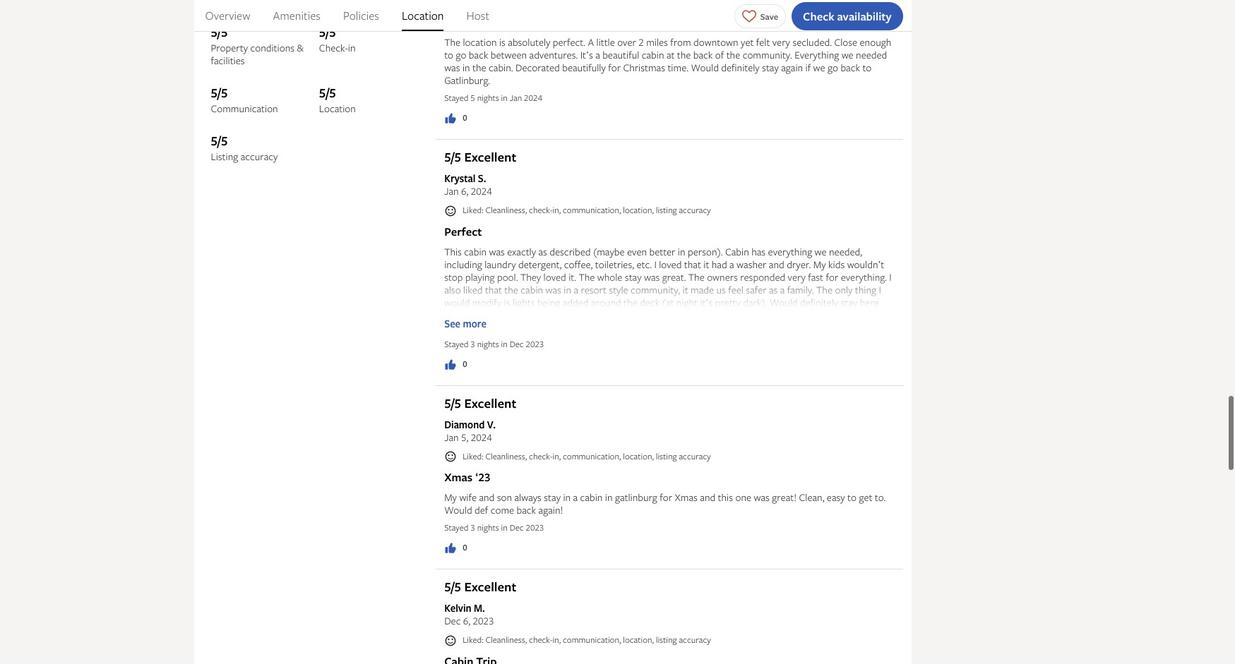 Task type: locate. For each thing, give the bounding box(es) containing it.
2 stayed 3 nights in dec 2023 from the top
[[445, 522, 544, 534]]

5 out of 5 element for 5/5 check-in
[[319, 23, 428, 42]]

5/5 down overview
[[211, 23, 228, 41]]

1 horizontal spatial to
[[848, 491, 857, 505]]

small image down kelvin at the bottom left of page
[[445, 635, 457, 648]]

0 vertical spatial would
[[691, 61, 719, 74]]

nights for perfect
[[478, 338, 499, 350]]

stayed for xmas '23
[[445, 522, 469, 534]]

in left gatlinburg
[[605, 491, 613, 505]]

stayed 3 nights in dec 2023 down more
[[445, 338, 544, 350]]

easy
[[827, 491, 846, 505]]

in down location
[[463, 61, 470, 74]]

dec down come
[[510, 522, 524, 534]]

2 vertical spatial 2023
[[473, 615, 494, 628]]

a left resort
[[574, 283, 579, 297]]

1 nights from the top
[[478, 92, 499, 104]]

we left the needed
[[842, 48, 854, 62]]

excellent inside the 5/5 excellent diamond v. jan 5, 2024
[[465, 395, 517, 413]]

dec for this
[[510, 338, 524, 350]]

2 vertical spatial stayed
[[445, 522, 469, 534]]

would right dark).
[[770, 296, 798, 309]]

1 liked: from the top
[[463, 204, 484, 216]]

6, inside "5/5 excellent krystal s. jan 6, 2024"
[[461, 185, 469, 198]]

stayed 3 nights in dec 2023
[[445, 338, 544, 350], [445, 522, 544, 534]]

0 vertical spatial location
[[402, 8, 444, 23]]

dryer.
[[787, 258, 812, 271]]

6, left m.
[[463, 615, 471, 628]]

3 0 button from the top
[[445, 542, 468, 556]]

location, for xmas '23
[[623, 451, 654, 463]]

0 vertical spatial dec
[[510, 338, 524, 350]]

cleanliness, down 5/5 excellent kelvin m. dec 6, 2023
[[486, 635, 527, 647]]

washer
[[737, 258, 767, 271]]

0 horizontal spatial it
[[683, 283, 689, 297]]

0 horizontal spatial would
[[445, 504, 473, 518]]

go
[[456, 48, 467, 62], [828, 61, 839, 74]]

if
[[806, 61, 811, 74]]

0 vertical spatial 0
[[463, 112, 468, 124]]

the left cabin.
[[473, 61, 487, 74]]

0 vertical spatial stayed
[[445, 92, 469, 104]]

and
[[769, 258, 785, 271], [479, 491, 495, 505], [701, 491, 716, 505]]

'23
[[476, 470, 491, 486]]

1 vertical spatial 3
[[471, 522, 475, 534]]

a
[[596, 48, 601, 62], [730, 258, 735, 271], [574, 283, 579, 297], [781, 283, 785, 297], [574, 491, 578, 505]]

secluded.
[[793, 35, 832, 49]]

3 location, from the top
[[623, 635, 654, 647]]

0 horizontal spatial my
[[445, 491, 457, 505]]

location
[[402, 8, 444, 23], [319, 102, 356, 115]]

i right the etc.
[[655, 258, 657, 271]]

loved
[[660, 258, 682, 271], [544, 270, 567, 284]]

cleanliness, for xmas '23
[[486, 451, 527, 463]]

0 for xmas
[[463, 542, 468, 554]]

1 cleanliness, from the top
[[486, 204, 527, 216]]

2023 for this
[[526, 338, 544, 350]]

was left great.
[[644, 270, 660, 284]]

the left only
[[817, 283, 833, 297]]

dec left m.
[[445, 615, 461, 628]]

excellent up v.
[[465, 395, 517, 413]]

jan inside "5/5 excellent krystal s. jan 6, 2024"
[[445, 185, 459, 198]]

as right the exactly
[[539, 245, 548, 258]]

absolutely
[[445, 14, 499, 30]]

1 vertical spatial for
[[826, 270, 839, 284]]

is right location
[[500, 35, 506, 49]]

for inside perfect this cabin was exactly as described (maybe even better in person). cabin has everything we needed, including laundry detergent, coffee, toiletries, etc. i loved that it had a washer and dryer. my kids wouldn't stop playing pool. they loved it. the whole stay was great. the owners responded very fast for everything. i also liked that the cabin was in a resort style community, it made us feel safer as a family. the only thing i would modify is lights being added around the deck (at night it's pretty dark). would definitely stay here again. see more
[[826, 270, 839, 284]]

loved left the it.
[[544, 270, 567, 284]]

check
[[804, 8, 835, 24]]

the right great.
[[689, 270, 705, 284]]

it left had
[[704, 258, 710, 271]]

2 horizontal spatial to
[[863, 61, 872, 74]]

cabin.
[[489, 61, 513, 74]]

1 horizontal spatial would
[[691, 61, 719, 74]]

nights right 5
[[478, 92, 499, 104]]

5/5 inside 5/5 location
[[319, 84, 336, 102]]

small image
[[445, 451, 457, 464], [445, 635, 457, 648]]

described
[[550, 245, 591, 258]]

6, for 5/5 excellent krystal s. jan 6, 2024
[[461, 185, 469, 198]]

1 vertical spatial nights
[[478, 338, 499, 350]]

1 vertical spatial would
[[770, 296, 798, 309]]

2 vertical spatial 2024
[[471, 431, 492, 444]]

would left the def
[[445, 504, 473, 518]]

5/5 inside "5/5 excellent krystal s. jan 6, 2024"
[[445, 149, 462, 166]]

accuracy
[[241, 150, 278, 163], [679, 204, 711, 216], [679, 451, 711, 463], [679, 635, 711, 647]]

a
[[588, 35, 594, 49]]

2024 inside the 5/5 excellent diamond v. jan 5, 2024
[[471, 431, 492, 444]]

2024 inside "5/5 excellent krystal s. jan 6, 2024"
[[471, 185, 492, 198]]

1 location, from the top
[[623, 204, 654, 216]]

2024 right 5,
[[471, 431, 492, 444]]

0 vertical spatial 0 button
[[445, 112, 468, 125]]

1 vertical spatial 0
[[463, 358, 468, 370]]

2 vertical spatial in,
[[553, 635, 561, 647]]

nights down the def
[[478, 522, 499, 534]]

1 vertical spatial 0 button
[[445, 358, 468, 372]]

1 excellent from the top
[[465, 149, 517, 166]]

loved right the etc.
[[660, 258, 682, 271]]

the
[[678, 48, 691, 62], [727, 48, 741, 62], [473, 61, 487, 74], [505, 283, 519, 297], [624, 296, 638, 309]]

2 0 from the top
[[463, 358, 468, 370]]

a left family.
[[781, 283, 785, 297]]

jan down cabin.
[[510, 92, 522, 104]]

0 vertical spatial cleanliness,
[[486, 204, 527, 216]]

would
[[691, 61, 719, 74], [770, 296, 798, 309], [445, 504, 473, 518]]

everything
[[795, 48, 840, 62]]

1 vertical spatial it
[[683, 283, 689, 297]]

to
[[445, 48, 454, 62], [863, 61, 872, 74], [848, 491, 857, 505]]

1 vertical spatial in,
[[553, 451, 561, 463]]

5/5 up diamond
[[445, 395, 462, 413]]

1 liked: cleanliness, check-in, communication, location, listing accuracy from the top
[[463, 204, 711, 216]]

detergent,
[[519, 258, 562, 271]]

1 horizontal spatial for
[[660, 491, 673, 505]]

2 vertical spatial nights
[[478, 522, 499, 534]]

amenities link
[[273, 0, 321, 31]]

jan for perfect
[[445, 185, 459, 198]]

5/5 inside the 5/5 excellent diamond v. jan 5, 2024
[[445, 395, 462, 413]]

2 horizontal spatial for
[[826, 270, 839, 284]]

2 vertical spatial liked: cleanliness, check-in, communication, location, listing accuracy
[[463, 635, 711, 647]]

was left the it.
[[546, 283, 562, 297]]

at
[[667, 48, 675, 62]]

my
[[814, 258, 827, 271], [445, 491, 457, 505]]

2 vertical spatial liked:
[[463, 635, 484, 647]]

2024 for xmas
[[471, 431, 492, 444]]

us
[[717, 283, 726, 297]]

stayed down see
[[445, 338, 469, 350]]

5 out of 5 element down policies
[[319, 23, 428, 42]]

1 vertical spatial listing
[[656, 451, 677, 463]]

1 horizontal spatial definitely
[[801, 296, 839, 309]]

medium image for '23
[[445, 543, 457, 556]]

5 out of 5 element down 'amenities'
[[211, 23, 319, 42]]

1 0 from the top
[[463, 112, 468, 124]]

0 vertical spatial nights
[[478, 92, 499, 104]]

stayed left 5
[[445, 92, 469, 104]]

2 vertical spatial 0
[[463, 542, 468, 554]]

0 vertical spatial 3
[[471, 338, 475, 350]]

0 down 'wife'
[[463, 542, 468, 554]]

1 vertical spatial check-
[[529, 451, 553, 463]]

go up gatlinburg.
[[456, 48, 467, 62]]

christmas
[[624, 61, 666, 74]]

0
[[463, 112, 468, 124], [463, 358, 468, 370], [463, 542, 468, 554]]

needed,
[[830, 245, 863, 258]]

2 check- from the top
[[529, 451, 553, 463]]

2 in, from the top
[[553, 451, 561, 463]]

excellent inside "5/5 excellent krystal s. jan 6, 2024"
[[465, 149, 517, 166]]

in right again!
[[564, 491, 571, 505]]

stayed
[[445, 92, 469, 104], [445, 338, 469, 350], [445, 522, 469, 534]]

1 vertical spatial 2023
[[526, 522, 544, 534]]

etc.
[[637, 258, 652, 271]]

for inside absolutely perfect! the location is absolutely perfect. a little over 2 miles from downtown yet felt very secluded. close enough to go back between adventures. it's a beautiful cabin at the back of the community. everything we needed was in the cabin. decorated beautifully for christmas time. would definitely stay again if we go back to gatlinburg.
[[609, 61, 621, 74]]

5,
[[461, 431, 469, 444]]

from
[[671, 35, 692, 49]]

0 button for perfect
[[445, 358, 468, 372]]

small image for jan 5, 2024
[[445, 451, 457, 464]]

5 out of 5 element down conditions
[[211, 84, 319, 103]]

2 vertical spatial would
[[445, 504, 473, 518]]

i
[[655, 258, 657, 271], [890, 270, 892, 284], [879, 283, 882, 297]]

was left cabin.
[[445, 61, 460, 74]]

0 vertical spatial check-
[[529, 204, 553, 216]]

1 small image from the top
[[445, 451, 457, 464]]

1 listing from the top
[[656, 204, 677, 216]]

definitely down yet
[[722, 61, 760, 74]]

1 vertical spatial jan
[[445, 185, 459, 198]]

cabin right again!
[[581, 491, 603, 505]]

6, left s.
[[461, 185, 469, 198]]

liked: cleanliness, check-in, communication, location, listing accuracy
[[463, 204, 711, 216], [463, 451, 711, 463], [463, 635, 711, 647]]

0 vertical spatial very
[[773, 35, 791, 49]]

2 liked: cleanliness, check-in, communication, location, listing accuracy from the top
[[463, 451, 711, 463]]

it
[[704, 258, 710, 271], [683, 283, 689, 297]]

perfect this cabin was exactly as described (maybe even better in person). cabin has everything we needed, including laundry detergent, coffee, toiletries, etc. i loved that it had a washer and dryer. my kids wouldn't stop playing pool. they loved it. the whole stay was great. the owners responded very fast for everything. i also liked that the cabin was in a resort style community, it made us feel safer as a family. the only thing i would modify is lights being added around the deck (at night it's pretty dark). would definitely stay here again. see more
[[445, 224, 892, 331]]

1 vertical spatial excellent
[[465, 395, 517, 413]]

2 vertical spatial communication,
[[563, 635, 621, 647]]

5/5 inside 5/5 excellent kelvin m. dec 6, 2023
[[445, 579, 462, 597]]

1 vertical spatial stayed 3 nights in dec 2023
[[445, 522, 544, 534]]

2 small image from the top
[[445, 635, 457, 648]]

5/5 location
[[319, 84, 356, 115]]

1 vertical spatial liked:
[[463, 451, 484, 463]]

that
[[685, 258, 702, 271], [485, 283, 502, 297]]

accuracy for krystal s.
[[679, 204, 711, 216]]

it left made
[[683, 283, 689, 297]]

0 button down see
[[445, 358, 468, 372]]

2 cleanliness, from the top
[[486, 451, 527, 463]]

5 out of 5 element
[[211, 23, 319, 42], [319, 23, 428, 42], [211, 84, 319, 103], [319, 84, 428, 103], [211, 132, 319, 151]]

2 excellent from the top
[[465, 395, 517, 413]]

0 horizontal spatial go
[[456, 48, 467, 62]]

0 vertical spatial my
[[814, 258, 827, 271]]

3
[[471, 338, 475, 350], [471, 522, 475, 534]]

5/5 for 5/5 location
[[319, 84, 336, 102]]

in down come
[[501, 522, 508, 534]]

1 3 from the top
[[471, 338, 475, 350]]

3 0 from the top
[[463, 542, 468, 554]]

jan inside the 5/5 excellent diamond v. jan 5, 2024
[[445, 431, 459, 444]]

xmas left this
[[675, 491, 698, 505]]

3 cleanliness, from the top
[[486, 635, 527, 647]]

1 vertical spatial location
[[319, 102, 356, 115]]

2 vertical spatial for
[[660, 491, 673, 505]]

1 horizontal spatial my
[[814, 258, 827, 271]]

definitely inside absolutely perfect! the location is absolutely perfect. a little over 2 miles from downtown yet felt very secluded. close enough to go back between adventures. it's a beautiful cabin at the back of the community. everything we needed was in the cabin. decorated beautifully for christmas time. would definitely stay again if we go back to gatlinburg.
[[722, 61, 760, 74]]

that right liked
[[485, 283, 502, 297]]

6, inside 5/5 excellent kelvin m. dec 6, 2023
[[463, 615, 471, 628]]

was
[[445, 61, 460, 74], [489, 245, 505, 258], [644, 270, 660, 284], [546, 283, 562, 297], [754, 491, 770, 505]]

excellent
[[465, 149, 517, 166], [465, 395, 517, 413], [465, 579, 517, 597]]

beautifully
[[563, 61, 606, 74]]

little
[[597, 35, 615, 49]]

0 button down 'wife'
[[445, 542, 468, 556]]

jan up small icon
[[445, 185, 459, 198]]

0 horizontal spatial i
[[655, 258, 657, 271]]

cabin
[[642, 48, 665, 62], [465, 245, 487, 258], [521, 283, 544, 297], [581, 491, 603, 505]]

2 horizontal spatial and
[[769, 258, 785, 271]]

we left kids
[[815, 245, 827, 258]]

a right again!
[[574, 491, 578, 505]]

2 communication, from the top
[[563, 451, 621, 463]]

in inside 5/5 check-in
[[348, 41, 356, 54]]

a inside "xmas '23 my wife and son always stay in a cabin in gatlinburg for xmas and this one was great! clean, easy to get to. would def come back again!"
[[574, 491, 578, 505]]

2 3 from the top
[[471, 522, 475, 534]]

get
[[860, 491, 873, 505]]

5/5 inside 5/5 check-in
[[319, 23, 336, 41]]

2
[[639, 35, 644, 49]]

a inside absolutely perfect! the location is absolutely perfect. a little over 2 miles from downtown yet felt very secluded. close enough to go back between adventures. it's a beautiful cabin at the back of the community. everything we needed was in the cabin. decorated beautifully for christmas time. would definitely stay again if we go back to gatlinburg.
[[596, 48, 601, 62]]

0 horizontal spatial loved
[[544, 270, 567, 284]]

laundry
[[485, 258, 516, 271]]

1 vertical spatial is
[[504, 296, 511, 309]]

1 vertical spatial medium image
[[445, 543, 457, 556]]

2 horizontal spatial would
[[770, 296, 798, 309]]

liked: for perfect
[[463, 204, 484, 216]]

2 vertical spatial jan
[[445, 431, 459, 444]]

5 out of 5 element for 5/5 location
[[319, 84, 428, 103]]

location left absolutely
[[402, 8, 444, 23]]

2 medium image from the top
[[445, 543, 457, 556]]

0 vertical spatial excellent
[[465, 149, 517, 166]]

would right time.
[[691, 61, 719, 74]]

0 horizontal spatial xmas
[[445, 470, 473, 486]]

list
[[194, 0, 912, 31]]

2 location, from the top
[[623, 451, 654, 463]]

to up gatlinburg.
[[445, 48, 454, 62]]

1 vertical spatial communication,
[[563, 451, 621, 463]]

0 vertical spatial location,
[[623, 204, 654, 216]]

gatlinburg
[[615, 491, 658, 505]]

stay inside absolutely perfect! the location is absolutely perfect. a little over 2 miles from downtown yet felt very secluded. close enough to go back between adventures. it's a beautiful cabin at the back of the community. everything we needed was in the cabin. decorated beautifully for christmas time. would definitely stay again if we go back to gatlinburg.
[[763, 61, 779, 74]]

5/5 excellent krystal s. jan 6, 2024
[[445, 149, 517, 198]]

host link
[[467, 0, 490, 31]]

stayed down 'wife'
[[445, 522, 469, 534]]

2023 down again!
[[526, 522, 544, 534]]

jan left 5,
[[445, 431, 459, 444]]

5/5 down the communication
[[211, 132, 228, 150]]

0 vertical spatial 2023
[[526, 338, 544, 350]]

2 vertical spatial location,
[[623, 635, 654, 647]]

1 vertical spatial my
[[445, 491, 457, 505]]

1 stayed from the top
[[445, 92, 469, 104]]

2 0 button from the top
[[445, 358, 468, 372]]

medium image down see
[[445, 359, 457, 372]]

0 horizontal spatial location
[[319, 102, 356, 115]]

for right fast
[[826, 270, 839, 284]]

0 horizontal spatial and
[[479, 491, 495, 505]]

1 stayed 3 nights in dec 2023 from the top
[[445, 338, 544, 350]]

back down close in the right top of the page
[[841, 61, 861, 74]]

clean,
[[800, 491, 825, 505]]

of
[[716, 48, 725, 62]]

0 vertical spatial communication,
[[563, 204, 621, 216]]

check-
[[529, 204, 553, 216], [529, 451, 553, 463], [529, 635, 553, 647]]

stay right always
[[544, 491, 561, 505]]

lights
[[513, 296, 535, 309]]

check- for xmas '23
[[529, 451, 553, 463]]

1 vertical spatial small image
[[445, 635, 457, 648]]

2023 right kelvin at the bottom left of page
[[473, 615, 494, 628]]

stayed 3 nights in dec 2023 for this
[[445, 338, 544, 350]]

liked: cleanliness, check-in, communication, location, listing accuracy for xmas '23
[[463, 451, 711, 463]]

very left fast
[[788, 270, 806, 284]]

1 0 button from the top
[[445, 112, 468, 125]]

5/5 communication
[[211, 84, 278, 115]]

location, for perfect
[[623, 204, 654, 216]]

3 stayed from the top
[[445, 522, 469, 534]]

cabin right this
[[465, 245, 487, 258]]

for down 'little'
[[609, 61, 621, 74]]

stay left here
[[841, 296, 858, 309]]

3 down more
[[471, 338, 475, 350]]

stay inside "xmas '23 my wife and son always stay in a cabin in gatlinburg for xmas and this one was great! clean, easy to get to. would def come back again!"
[[544, 491, 561, 505]]

go right if
[[828, 61, 839, 74]]

0 vertical spatial medium image
[[445, 359, 457, 372]]

5/5 inside 5/5 property conditions & facilities
[[211, 23, 228, 41]]

1 vertical spatial dec
[[510, 522, 524, 534]]

and left son at the left bottom
[[479, 491, 495, 505]]

3 listing from the top
[[656, 635, 677, 647]]

5/5 inside "5/5 communication"
[[211, 84, 228, 102]]

policies
[[343, 8, 379, 23]]

wouldn't
[[848, 258, 885, 271]]

toiletries,
[[596, 258, 635, 271]]

1 vertical spatial liked: cleanliness, check-in, communication, location, listing accuracy
[[463, 451, 711, 463]]

3 nights from the top
[[478, 522, 499, 534]]

felt
[[757, 35, 771, 49]]

2 listing from the top
[[656, 451, 677, 463]]

that left had
[[685, 258, 702, 271]]

to down enough
[[863, 61, 872, 74]]

this
[[718, 491, 734, 505]]

dec down lights
[[510, 338, 524, 350]]

to inside "xmas '23 my wife and son always stay in a cabin in gatlinburg for xmas and this one was great! clean, easy to get to. would def come back again!"
[[848, 491, 857, 505]]

whole
[[598, 270, 623, 284]]

2024 down decorated
[[524, 92, 543, 104]]

1 vertical spatial definitely
[[801, 296, 839, 309]]

stayed 3 nights in dec 2023 down come
[[445, 522, 544, 534]]

1 vertical spatial stayed
[[445, 338, 469, 350]]

location inside list
[[402, 8, 444, 23]]

s.
[[478, 172, 487, 185]]

xmas '23 my wife and son always stay in a cabin in gatlinburg for xmas and this one was great! clean, easy to get to. would def come back again!
[[445, 470, 886, 518]]

1 in, from the top
[[553, 204, 561, 216]]

my inside "xmas '23 my wife and son always stay in a cabin in gatlinburg for xmas and this one was great! clean, easy to get to. would def come back again!"
[[445, 491, 457, 505]]

0 vertical spatial stayed 3 nights in dec 2023
[[445, 338, 544, 350]]

1 medium image from the top
[[445, 359, 457, 372]]

1 vertical spatial cleanliness,
[[486, 451, 527, 463]]

location down check-
[[319, 102, 356, 115]]

2023 down lights
[[526, 338, 544, 350]]

medium image
[[445, 112, 457, 125]]

accuracy for diamond v.
[[679, 451, 711, 463]]

to.
[[875, 491, 886, 505]]

1 horizontal spatial i
[[879, 283, 882, 297]]

dec for '23
[[510, 522, 524, 534]]

i right 'thing'
[[879, 283, 882, 297]]

5/5 excellent kelvin m. dec 6, 2023
[[445, 579, 517, 628]]

xmas up 'wife'
[[445, 470, 473, 486]]

0 horizontal spatial for
[[609, 61, 621, 74]]

5/5 inside 5/5 listing accuracy
[[211, 132, 228, 150]]

perfect
[[445, 224, 482, 239]]

1 check- from the top
[[529, 204, 553, 216]]

(at
[[663, 296, 674, 309]]

see more button
[[445, 317, 895, 331]]

added
[[563, 296, 589, 309]]

to left get
[[848, 491, 857, 505]]

excellent up s.
[[465, 149, 517, 166]]

check- for perfect
[[529, 204, 553, 216]]

3 excellent from the top
[[465, 579, 517, 597]]

0 vertical spatial in,
[[553, 204, 561, 216]]

for right gatlinburg
[[660, 491, 673, 505]]

my left kids
[[814, 258, 827, 271]]

0 vertical spatial that
[[685, 258, 702, 271]]

liked: cleanliness, check-in, communication, location, listing accuracy for perfect
[[463, 204, 711, 216]]

1 vertical spatial 6,
[[463, 615, 471, 628]]

1 communication, from the top
[[563, 204, 621, 216]]

one
[[736, 491, 752, 505]]

a right it's
[[596, 48, 601, 62]]

definitely down fast
[[801, 296, 839, 309]]

close
[[835, 35, 858, 49]]

gatlinburg.
[[445, 74, 490, 87]]

2023 inside 5/5 excellent kelvin m. dec 6, 2023
[[473, 615, 494, 628]]

3 communication, from the top
[[563, 635, 621, 647]]

2 vertical spatial listing
[[656, 635, 677, 647]]

5/5 down facilities
[[211, 84, 228, 102]]

5
[[471, 92, 475, 104]]

beautiful
[[603, 48, 640, 62]]

also
[[445, 283, 461, 297]]

1 horizontal spatial as
[[770, 283, 778, 297]]

1 vertical spatial location,
[[623, 451, 654, 463]]

my inside perfect this cabin was exactly as described (maybe even better in person). cabin has everything we needed, including laundry detergent, coffee, toiletries, etc. i loved that it had a washer and dryer. my kids wouldn't stop playing pool. they loved it. the whole stay was great. the owners responded very fast for everything. i also liked that the cabin was in a resort style community, it made us feel safer as a family. the only thing i would modify is lights being added around the deck (at night it's pretty dark). would definitely stay here again. see more
[[814, 258, 827, 271]]

excellent up m.
[[465, 579, 517, 597]]

cleanliness,
[[486, 204, 527, 216], [486, 451, 527, 463], [486, 635, 527, 647]]

0 vertical spatial is
[[500, 35, 506, 49]]

2 stayed from the top
[[445, 338, 469, 350]]

2 vertical spatial dec
[[445, 615, 461, 628]]

2 liked: from the top
[[463, 451, 484, 463]]

0 vertical spatial listing
[[656, 204, 677, 216]]

2 vertical spatial excellent
[[465, 579, 517, 597]]

the left location
[[445, 35, 461, 49]]

5/5 for 5/5 excellent diamond v. jan 5, 2024
[[445, 395, 462, 413]]

2 vertical spatial cleanliness,
[[486, 635, 527, 647]]

cleanliness, up '23
[[486, 451, 527, 463]]

listing for perfect
[[656, 204, 677, 216]]

1 horizontal spatial location
[[402, 8, 444, 23]]

medium image
[[445, 359, 457, 372], [445, 543, 457, 556]]

come
[[491, 504, 515, 518]]

listing
[[211, 150, 238, 163]]

the left they
[[505, 283, 519, 297]]

excellent inside 5/5 excellent kelvin m. dec 6, 2023
[[465, 579, 517, 597]]

0 vertical spatial liked: cleanliness, check-in, communication, location, listing accuracy
[[463, 204, 711, 216]]

5/5 right & at the top left of page
[[319, 23, 336, 41]]

5/5 for 5/5 excellent krystal s. jan 6, 2024
[[445, 149, 462, 166]]

and left this
[[701, 491, 716, 505]]

2 nights from the top
[[478, 338, 499, 350]]



Task type: vqa. For each thing, say whether or not it's contained in the screenshot.
Perfect This Cabin Was Exactly As Described (Maybe Even Better In Person). Cabin Has Everything We Needed, Including Laundry Detergent, Coffee, Toiletries, Etc. I Loved That It Had A Washer And Dryer. My Kids Wouldn'T Stop Playing Pool. They Loved It. The Whole Stay Was Great. The Owners Responded Very Fast For Everything. I Also Liked That The Cabin Was In A Resort Style Community, It Made Us Feel Safer As A Family. The Only Thing I Would Modify Is Lights Being Added Around The Deck (At Night It'S Pretty Dark). Would Definitely Stay Here Again. See More at the top of the page
yes



Task type: describe. For each thing, give the bounding box(es) containing it.
the right at
[[678, 48, 691, 62]]

m.
[[474, 602, 485, 616]]

resort
[[581, 283, 607, 297]]

back inside "xmas '23 my wife and son always stay in a cabin in gatlinburg for xmas and this one was great! clean, easy to get to. would def come back again!"
[[517, 504, 536, 518]]

again.
[[445, 309, 468, 322]]

5/5 for 5/5 check-in
[[319, 23, 336, 41]]

0 for perfect
[[463, 358, 468, 370]]

absolutely
[[508, 35, 551, 49]]

1 horizontal spatial go
[[828, 61, 839, 74]]

5 out of 5 element for 5/5 listing accuracy
[[211, 132, 319, 151]]

very inside absolutely perfect! the location is absolutely perfect. a little over 2 miles from downtown yet felt very secluded. close enough to go back between adventures. it's a beautiful cabin at the back of the community. everything we needed was in the cabin. decorated beautifully for christmas time. would definitely stay again if we go back to gatlinburg.
[[773, 35, 791, 49]]

check availability button
[[792, 2, 903, 30]]

1 horizontal spatial loved
[[660, 258, 682, 271]]

for inside "xmas '23 my wife and son always stay in a cabin in gatlinburg for xmas and this one was great! clean, easy to get to. would def come back again!"
[[660, 491, 673, 505]]

5/5 listing accuracy
[[211, 132, 278, 163]]

they
[[521, 270, 541, 284]]

pretty
[[716, 296, 741, 309]]

see
[[445, 317, 461, 331]]

enough
[[860, 35, 892, 49]]

jan for xmas
[[445, 431, 459, 444]]

in down modify
[[501, 338, 508, 350]]

perfect!
[[501, 14, 542, 30]]

medium image for this
[[445, 359, 457, 372]]

back left 'of'
[[694, 48, 713, 62]]

5/5 excellent diamond v. jan 5, 2024
[[445, 395, 517, 444]]

policies link
[[343, 0, 379, 31]]

night
[[677, 296, 698, 309]]

1 horizontal spatial that
[[685, 258, 702, 271]]

owners
[[708, 270, 738, 284]]

would
[[445, 296, 470, 309]]

adventures.
[[530, 48, 578, 62]]

definitely inside perfect this cabin was exactly as described (maybe even better in person). cabin has everything we needed, including laundry detergent, coffee, toiletries, etc. i loved that it had a washer and dryer. my kids wouldn't stop playing pool. they loved it. the whole stay was great. the owners responded very fast for everything. i also liked that the cabin was in a resort style community, it made us feel safer as a family. the only thing i would modify is lights being added around the deck (at night it's pretty dark). would definitely stay here again. see more
[[801, 296, 839, 309]]

3 for this
[[471, 338, 475, 350]]

1 horizontal spatial and
[[701, 491, 716, 505]]

conditions
[[251, 41, 295, 54]]

excellent for perfect
[[465, 149, 517, 166]]

this
[[445, 245, 462, 258]]

we right if
[[814, 61, 826, 74]]

excellent for xmas '23
[[465, 395, 517, 413]]

would inside absolutely perfect! the location is absolutely perfect. a little over 2 miles from downtown yet felt very secluded. close enough to go back between adventures. it's a beautiful cabin at the back of the community. everything we needed was in the cabin. decorated beautifully for christmas time. would definitely stay again if we go back to gatlinburg.
[[691, 61, 719, 74]]

more
[[463, 317, 487, 331]]

cabin inside absolutely perfect! the location is absolutely perfect. a little over 2 miles from downtown yet felt very secluded. close enough to go back between adventures. it's a beautiful cabin at the back of the community. everything we needed was in the cabin. decorated beautifully for christmas time. would definitely stay again if we go back to gatlinburg.
[[642, 48, 665, 62]]

very inside perfect this cabin was exactly as described (maybe even better in person). cabin has everything we needed, including laundry detergent, coffee, toiletries, etc. i loved that it had a washer and dryer. my kids wouldn't stop playing pool. they loved it. the whole stay was great. the owners responded very fast for everything. i also liked that the cabin was in a resort style community, it made us feel safer as a family. the only thing i would modify is lights being added around the deck (at night it's pretty dark). would definitely stay here again. see more
[[788, 270, 806, 284]]

3 check- from the top
[[529, 635, 553, 647]]

2 horizontal spatial i
[[890, 270, 892, 284]]

back left cabin.
[[469, 48, 489, 62]]

5 out of 5 element for 5/5 communication
[[211, 84, 319, 103]]

1 vertical spatial xmas
[[675, 491, 698, 505]]

(maybe
[[594, 245, 625, 258]]

0 horizontal spatial to
[[445, 48, 454, 62]]

in down cabin.
[[501, 92, 508, 104]]

5/5 check-in
[[319, 23, 356, 54]]

communication
[[211, 102, 278, 115]]

cabin
[[726, 245, 750, 258]]

location
[[463, 35, 497, 49]]

5/5 for 5/5 listing accuracy
[[211, 132, 228, 150]]

the right 'of'
[[727, 48, 741, 62]]

downtown
[[694, 35, 739, 49]]

safer
[[746, 283, 767, 297]]

3 for '23
[[471, 522, 475, 534]]

0 vertical spatial xmas
[[445, 470, 473, 486]]

check availability
[[804, 8, 892, 24]]

in, for xmas '23
[[553, 451, 561, 463]]

nights for xmas '23
[[478, 522, 499, 534]]

it's
[[581, 48, 593, 62]]

person).
[[688, 245, 723, 258]]

around
[[591, 296, 622, 309]]

host
[[467, 8, 490, 23]]

style
[[609, 283, 629, 297]]

was left the exactly
[[489, 245, 505, 258]]

def
[[475, 504, 489, 518]]

would inside perfect this cabin was exactly as described (maybe even better in person). cabin has everything we needed, including laundry detergent, coffee, toiletries, etc. i loved that it had a washer and dryer. my kids wouldn't stop playing pool. they loved it. the whole stay was great. the owners responded very fast for everything. i also liked that the cabin was in a resort style community, it made us feel safer as a family. the only thing i would modify is lights being added around the deck (at night it's pretty dark). would definitely stay here again. see more
[[770, 296, 798, 309]]

2024 for perfect
[[471, 185, 492, 198]]

pool.
[[497, 270, 518, 284]]

thing
[[856, 283, 877, 297]]

the left deck
[[624, 296, 638, 309]]

small image
[[445, 205, 457, 217]]

feel
[[729, 283, 744, 297]]

stayed 3 nights in dec 2023 for '23
[[445, 522, 544, 534]]

cabin down detergent,
[[521, 283, 544, 297]]

deck
[[640, 296, 660, 309]]

in, for perfect
[[553, 204, 561, 216]]

absolutely perfect! the location is absolutely perfect. a little over 2 miles from downtown yet felt very secluded. close enough to go back between adventures. it's a beautiful cabin at the back of the community. everything we needed was in the cabin. decorated beautifully for christmas time. would definitely stay again if we go back to gatlinburg.
[[445, 14, 892, 87]]

0 vertical spatial it
[[704, 258, 710, 271]]

is inside perfect this cabin was exactly as described (maybe even better in person). cabin has everything we needed, including laundry detergent, coffee, toiletries, etc. i loved that it had a washer and dryer. my kids wouldn't stop playing pool. they loved it. the whole stay was great. the owners responded very fast for everything. i also liked that the cabin was in a resort style community, it made us feel safer as a family. the only thing i would modify is lights being added around the deck (at night it's pretty dark). would definitely stay here again. see more
[[504, 296, 511, 309]]

stayed for perfect
[[445, 338, 469, 350]]

6, for 5/5 excellent kelvin m. dec 6, 2023
[[463, 615, 471, 628]]

only
[[836, 283, 853, 297]]

has
[[752, 245, 766, 258]]

property
[[211, 41, 248, 54]]

v.
[[487, 418, 496, 432]]

list containing overview
[[194, 0, 912, 31]]

the right the it.
[[579, 270, 595, 284]]

cleanliness, for perfect
[[486, 204, 527, 216]]

better
[[650, 245, 676, 258]]

overview
[[205, 8, 251, 23]]

listing for xmas '23
[[656, 451, 677, 463]]

great.
[[663, 270, 687, 284]]

great!
[[773, 491, 797, 505]]

kids
[[829, 258, 845, 271]]

communication, for perfect
[[563, 204, 621, 216]]

would inside "xmas '23 my wife and son always stay in a cabin in gatlinburg for xmas and this one was great! clean, easy to get to. would def come back again!"
[[445, 504, 473, 518]]

yet
[[741, 35, 754, 49]]

in right the being
[[564, 283, 572, 297]]

5/5 property conditions & facilities
[[211, 23, 304, 67]]

3 in, from the top
[[553, 635, 561, 647]]

1 vertical spatial that
[[485, 283, 502, 297]]

is inside absolutely perfect! the location is absolutely perfect. a little over 2 miles from downtown yet felt very secluded. close enough to go back between adventures. it's a beautiful cabin at the back of the community. everything we needed was in the cabin. decorated beautifully for christmas time. would definitely stay again if we go back to gatlinburg.
[[500, 35, 506, 49]]

here
[[861, 296, 880, 309]]

fast
[[809, 270, 824, 284]]

5/5 for 5/5 excellent kelvin m. dec 6, 2023
[[445, 579, 462, 597]]

responded
[[741, 270, 786, 284]]

3 liked: from the top
[[463, 635, 484, 647]]

stayed 5 nights in jan 2024
[[445, 92, 543, 104]]

3 liked: cleanliness, check-in, communication, location, listing accuracy from the top
[[463, 635, 711, 647]]

perfect.
[[553, 35, 586, 49]]

was inside "xmas '23 my wife and son always stay in a cabin in gatlinburg for xmas and this one was great! clean, easy to get to. would def come back again!"
[[754, 491, 770, 505]]

accuracy inside 5/5 listing accuracy
[[241, 150, 278, 163]]

communication, for xmas '23
[[563, 451, 621, 463]]

0 horizontal spatial as
[[539, 245, 548, 258]]

it.
[[569, 270, 577, 284]]

2023 for '23
[[526, 522, 544, 534]]

the inside absolutely perfect! the location is absolutely perfect. a little over 2 miles from downtown yet felt very secluded. close enough to go back between adventures. it's a beautiful cabin at the back of the community. everything we needed was in the cabin. decorated beautifully for christmas time. would definitely stay again if we go back to gatlinburg.
[[445, 35, 461, 49]]

in inside absolutely perfect! the location is absolutely perfect. a little over 2 miles from downtown yet felt very secluded. close enough to go back between adventures. it's a beautiful cabin at the back of the community. everything we needed was in the cabin. decorated beautifully for christmas time. would definitely stay again if we go back to gatlinburg.
[[463, 61, 470, 74]]

exactly
[[508, 245, 536, 258]]

a right had
[[730, 258, 735, 271]]

0 vertical spatial jan
[[510, 92, 522, 104]]

liked: for xmas
[[463, 451, 484, 463]]

was inside absolutely perfect! the location is absolutely perfect. a little over 2 miles from downtown yet felt very secluded. close enough to go back between adventures. it's a beautiful cabin at the back of the community. everything we needed was in the cabin. decorated beautifully for christmas time. would definitely stay again if we go back to gatlinburg.
[[445, 61, 460, 74]]

again
[[782, 61, 804, 74]]

playing
[[466, 270, 495, 284]]

stop
[[445, 270, 463, 284]]

dec inside 5/5 excellent kelvin m. dec 6, 2023
[[445, 615, 461, 628]]

it's
[[701, 296, 713, 309]]

small image for dec 6, 2023
[[445, 635, 457, 648]]

accuracy for kelvin m.
[[679, 635, 711, 647]]

diamond
[[445, 418, 485, 432]]

including
[[445, 258, 482, 271]]

0 vertical spatial 2024
[[524, 92, 543, 104]]

son
[[497, 491, 512, 505]]

even
[[628, 245, 647, 258]]

we inside perfect this cabin was exactly as described (maybe even better in person). cabin has everything we needed, including laundry detergent, coffee, toiletries, etc. i loved that it had a washer and dryer. my kids wouldn't stop playing pool. they loved it. the whole stay was great. the owners responded very fast for everything. i also liked that the cabin was in a resort style community, it made us feel safer as a family. the only thing i would modify is lights being added around the deck (at night it's pretty dark). would definitely stay here again. see more
[[815, 245, 827, 258]]

had
[[712, 258, 728, 271]]

5/5 for 5/5 property conditions & facilities
[[211, 23, 228, 41]]

stay right whole
[[625, 270, 642, 284]]

liked
[[464, 283, 483, 297]]

again!
[[539, 504, 563, 518]]

everything
[[769, 245, 813, 258]]

community,
[[631, 283, 681, 297]]

miles
[[647, 35, 668, 49]]

and inside perfect this cabin was exactly as described (maybe even better in person). cabin has everything we needed, including laundry detergent, coffee, toiletries, etc. i loved that it had a washer and dryer. my kids wouldn't stop playing pool. they loved it. the whole stay was great. the owners responded very fast for everything. i also liked that the cabin was in a resort style community, it made us feel safer as a family. the only thing i would modify is lights being added around the deck (at night it's pretty dark). would definitely stay here again. see more
[[769, 258, 785, 271]]

&
[[297, 41, 304, 54]]

wife
[[460, 491, 477, 505]]

cabin inside "xmas '23 my wife and son always stay in a cabin in gatlinburg for xmas and this one was great! clean, easy to get to. would def come back again!"
[[581, 491, 603, 505]]

coffee,
[[564, 258, 593, 271]]

in right the better
[[678, 245, 686, 258]]

5/5 for 5/5 communication
[[211, 84, 228, 102]]

0 button for xmas
[[445, 542, 468, 556]]

everything.
[[841, 270, 888, 284]]

family.
[[788, 283, 815, 297]]

5 out of 5 element for 5/5 property conditions & facilities
[[211, 23, 319, 42]]



